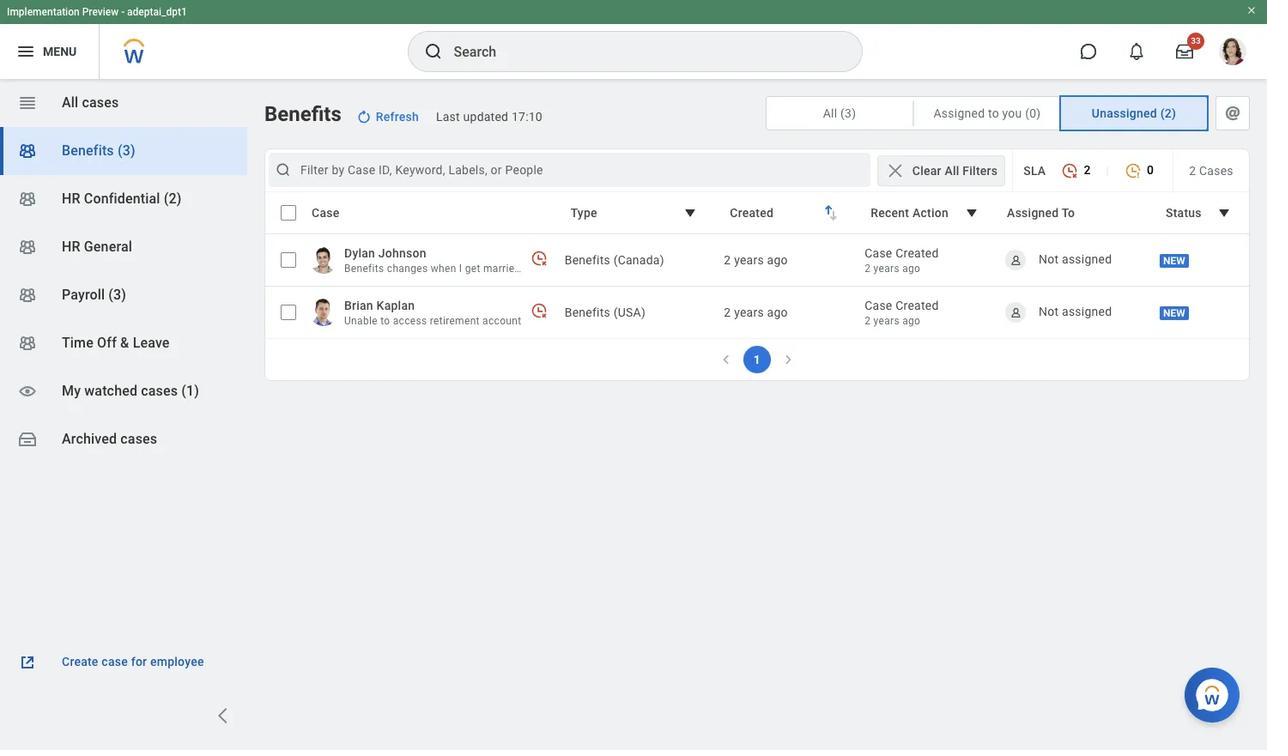 Task type: locate. For each thing, give the bounding box(es) containing it.
0 horizontal spatial to
[[380, 315, 390, 327]]

caret down image inside 'recent action' button
[[962, 203, 982, 223]]

type
[[571, 206, 597, 220]]

benefits for benefits
[[264, 102, 341, 126]]

hr left confidential
[[62, 191, 80, 207]]

all inside 'button'
[[823, 106, 837, 120]]

contact card matrix manager image
[[17, 189, 38, 209], [17, 237, 38, 258], [17, 333, 38, 354]]

1 vertical spatial hr
[[62, 239, 80, 255]]

0 vertical spatial contact card matrix manager image
[[17, 141, 38, 161]]

sort up image
[[818, 200, 839, 221]]

time to first response - overdue image
[[530, 302, 547, 319]]

benefits (canada)
[[565, 253, 664, 267]]

not assigned right user image
[[1039, 305, 1112, 318]]

benefits changes when i get married. button
[[344, 262, 524, 276]]

assigned left the "to"
[[1007, 206, 1059, 220]]

1 hr from the top
[[62, 191, 80, 207]]

2 years ago up 1 button
[[724, 306, 788, 319]]

off
[[97, 335, 117, 351]]

contact card matrix manager image for time off & leave
[[17, 333, 38, 354]]

1 vertical spatial case created 2 years ago
[[865, 299, 939, 327]]

benefits
[[264, 102, 341, 126], [62, 143, 114, 159], [565, 253, 610, 267], [344, 263, 384, 275], [565, 306, 610, 319]]

dylan johnson benefits changes when i get married.
[[344, 246, 524, 275]]

0 vertical spatial cases
[[82, 94, 119, 111]]

created for (canada)
[[896, 246, 939, 260]]

all
[[62, 94, 78, 111], [823, 106, 837, 120], [945, 164, 960, 177]]

1 new from the top
[[1163, 255, 1185, 267]]

ext link image
[[17, 652, 38, 673]]

2 contact card matrix manager image from the top
[[17, 285, 38, 306]]

&
[[120, 335, 129, 351]]

implementation preview -   adeptai_dpt1
[[7, 6, 187, 18]]

not right user image
[[1039, 305, 1059, 318]]

2 vertical spatial created
[[896, 299, 939, 312]]

inbox large image
[[1176, 43, 1193, 60]]

(3) inside the all (3) 'button'
[[841, 106, 856, 120]]

2 vertical spatial case
[[865, 299, 892, 312]]

2 vertical spatial cases
[[120, 431, 157, 447]]

contact card matrix manager image inside hr confidential (2) link
[[17, 189, 38, 209]]

not assigned down the "to"
[[1039, 252, 1112, 266]]

1 not from the top
[[1039, 252, 1059, 266]]

not assigned
[[1039, 252, 1112, 266], [1039, 305, 1112, 318]]

0 vertical spatial case created 2 years ago
[[865, 246, 939, 275]]

benefits inside dylan johnson benefits changes when i get married.
[[344, 263, 384, 275]]

1 vertical spatial case
[[865, 246, 892, 260]]

Filter by Case ID, Keyword, Labels, or People text field
[[300, 161, 844, 179]]

contact card matrix manager image inside 'time off & leave' link
[[17, 333, 38, 354]]

(2) inside hr confidential (2) link
[[164, 191, 182, 207]]

cases up benefits (3)
[[82, 94, 119, 111]]

contact card matrix manager image down grid view icon
[[17, 141, 38, 161]]

3 contact card matrix manager image from the top
[[17, 333, 38, 354]]

0 vertical spatial new
[[1163, 255, 1185, 267]]

hr for hr confidential (2)
[[62, 191, 80, 207]]

1 2 years ago from the top
[[724, 253, 788, 267]]

0 vertical spatial not
[[1039, 252, 1059, 266]]

0 vertical spatial not assigned
[[1039, 252, 1112, 266]]

(2) right 'unassigned'
[[1160, 106, 1176, 120]]

confidential
[[84, 191, 160, 207]]

1 vertical spatial to
[[380, 315, 390, 327]]

1 vertical spatial 2 years ago
[[724, 306, 788, 319]]

benefits down the all cases
[[62, 143, 114, 159]]

1 vertical spatial assigned
[[1062, 305, 1112, 318]]

2
[[1084, 163, 1091, 177], [1189, 164, 1196, 177], [724, 253, 731, 267], [865, 263, 871, 275], [724, 306, 731, 319], [865, 315, 871, 327]]

filter by case id, keyword, labels, or people. type label: to find cases with specific labels applied element
[[269, 153, 870, 187]]

benefits left (usa)
[[565, 306, 610, 319]]

case for benefits (canada)
[[865, 246, 892, 260]]

|
[[1106, 164, 1109, 177]]

all (3)
[[823, 106, 856, 120]]

(2)
[[1160, 106, 1176, 120], [164, 191, 182, 207]]

(3) inside payroll (3) "link"
[[108, 287, 126, 303]]

2 case created 2 years ago from the top
[[865, 299, 939, 327]]

0 horizontal spatial caret down image
[[680, 203, 701, 223]]

0 vertical spatial to
[[988, 106, 999, 120]]

1 vertical spatial assigned
[[1007, 206, 1059, 220]]

hr general link
[[0, 223, 247, 271]]

user image
[[1009, 254, 1022, 267]]

inbox image
[[17, 429, 38, 450]]

0 vertical spatial contact card matrix manager image
[[17, 189, 38, 209]]

all (3) button
[[767, 97, 913, 130]]

0 horizontal spatial all
[[62, 94, 78, 111]]

contact card matrix manager image for hr confidential (2)
[[17, 189, 38, 209]]

hr general
[[62, 239, 132, 255]]

1 horizontal spatial caret down image
[[962, 203, 982, 223]]

hr confidential (2)
[[62, 191, 182, 207]]

0 vertical spatial created
[[730, 206, 774, 220]]

recent action button
[[860, 197, 993, 229]]

1 horizontal spatial to
[[988, 106, 999, 120]]

assigned right user image
[[1062, 305, 1112, 318]]

caret down image for recent action
[[962, 203, 982, 223]]

to down kaplan
[[380, 315, 390, 327]]

benefits down dylan
[[344, 263, 384, 275]]

2 2 years ago from the top
[[724, 306, 788, 319]]

2 years ago for benefits (canada)
[[724, 253, 788, 267]]

0 vertical spatial 2 years ago
[[724, 253, 788, 267]]

last updated 17:10
[[436, 110, 543, 124]]

assigned inside button
[[934, 106, 985, 120]]

0 horizontal spatial (2)
[[164, 191, 182, 207]]

clock x image
[[1061, 162, 1079, 180]]

1 button
[[743, 346, 771, 373]]

to
[[988, 106, 999, 120], [380, 315, 390, 327]]

(3) for benefits (3)
[[118, 143, 135, 159]]

cases down my watched cases (1)
[[120, 431, 157, 447]]

chevron left small image
[[718, 351, 735, 368]]

assigned inside "tab panel"
[[1007, 206, 1059, 220]]

benefits inside 'link'
[[62, 143, 114, 159]]

not right user icon
[[1039, 252, 1059, 266]]

to left you
[[988, 106, 999, 120]]

1 vertical spatial created
[[896, 246, 939, 260]]

1 vertical spatial (3)
[[118, 143, 135, 159]]

time
[[62, 335, 94, 351]]

menu banner
[[0, 0, 1267, 79]]

for
[[131, 655, 147, 669]]

list containing all cases
[[0, 79, 247, 464]]

case created 2 years ago for benefits (usa)
[[865, 299, 939, 327]]

1 vertical spatial contact card matrix manager image
[[17, 285, 38, 306]]

not for (canada)
[[1039, 252, 1059, 266]]

married.
[[483, 263, 524, 275]]

0 vertical spatial assigned
[[934, 106, 985, 120]]

hr left general
[[62, 239, 80, 255]]

2 not from the top
[[1039, 305, 1059, 318]]

action
[[912, 206, 949, 220]]

2 hr from the top
[[62, 239, 80, 255]]

to
[[1062, 206, 1075, 220]]

1 case created 2 years ago from the top
[[865, 246, 939, 275]]

johnson
[[378, 246, 427, 260]]

ago
[[767, 253, 788, 267], [902, 263, 921, 275], [767, 306, 788, 319], [902, 315, 921, 327]]

0 vertical spatial (3)
[[841, 106, 856, 120]]

cases for all cases
[[82, 94, 119, 111]]

menu button
[[0, 24, 99, 79]]

contact card matrix manager image inside benefits (3) 'link'
[[17, 141, 38, 161]]

2 assigned from the top
[[1062, 305, 1112, 318]]

1 caret down image from the left
[[680, 203, 701, 223]]

general
[[84, 239, 132, 255]]

(3) inside benefits (3) 'link'
[[118, 143, 135, 159]]

assigned
[[934, 106, 985, 120], [1007, 206, 1059, 220]]

payroll (3) link
[[0, 271, 247, 319]]

2 years ago
[[724, 253, 788, 267], [724, 306, 788, 319]]

cases
[[82, 94, 119, 111], [141, 383, 178, 399], [120, 431, 157, 447]]

0 vertical spatial hr
[[62, 191, 80, 207]]

1 vertical spatial not
[[1039, 305, 1059, 318]]

hr for hr general
[[62, 239, 80, 255]]

not
[[1039, 252, 1059, 266], [1039, 305, 1059, 318]]

hr
[[62, 191, 80, 207], [62, 239, 80, 255]]

2 caret down image from the left
[[962, 203, 982, 223]]

payroll
[[62, 287, 105, 303]]

tab list
[[766, 96, 1250, 130]]

0 vertical spatial assigned
[[1062, 252, 1112, 266]]

implementation
[[7, 6, 80, 18]]

years
[[734, 253, 764, 267], [874, 263, 900, 275], [734, 306, 764, 319], [874, 315, 900, 327]]

1 horizontal spatial assigned
[[1007, 206, 1059, 220]]

reset image
[[355, 108, 372, 125]]

2 vertical spatial contact card matrix manager image
[[17, 333, 38, 354]]

2 horizontal spatial all
[[945, 164, 960, 177]]

1 vertical spatial (2)
[[164, 191, 182, 207]]

assigned to
[[1007, 206, 1075, 220]]

1 contact card matrix manager image from the top
[[17, 189, 38, 209]]

time to resolve - overdue element
[[530, 249, 547, 267]]

assigned down the "to"
[[1062, 252, 1112, 266]]

assigned to you (0) button
[[914, 97, 1060, 130]]

1 horizontal spatial (2)
[[1160, 106, 1176, 120]]

all cases link
[[0, 79, 247, 127]]

new for benefits (usa)
[[1163, 308, 1185, 320]]

time off & leave
[[62, 335, 170, 351]]

assigned for benefits (canada)
[[1062, 252, 1112, 266]]

1 not assigned from the top
[[1039, 252, 1112, 266]]

assigned left you
[[934, 106, 985, 120]]

1 vertical spatial new
[[1163, 308, 1185, 320]]

2 vertical spatial (3)
[[108, 287, 126, 303]]

1 assigned from the top
[[1062, 252, 1112, 266]]

unassigned (2) button
[[1061, 97, 1207, 130]]

all for all cases
[[62, 94, 78, 111]]

benefits up search icon
[[264, 102, 341, 126]]

access
[[393, 315, 427, 327]]

contact card matrix manager image left payroll
[[17, 285, 38, 306]]

2 years ago down created button
[[724, 253, 788, 267]]

1 vertical spatial not assigned
[[1039, 305, 1112, 318]]

benefits down type
[[565, 253, 610, 267]]

2 not assigned from the top
[[1039, 305, 1112, 318]]

caret down image inside type button
[[680, 203, 701, 223]]

1 contact card matrix manager image from the top
[[17, 141, 38, 161]]

unable
[[344, 315, 378, 327]]

caret down image
[[680, 203, 701, 223], [962, 203, 982, 223]]

my watched cases (1)
[[62, 383, 199, 399]]

contact card matrix manager image
[[17, 141, 38, 161], [17, 285, 38, 306]]

Search Workday  search field
[[454, 33, 826, 70]]

clock exclamation image
[[1125, 162, 1142, 180]]

contact card matrix manager image inside payroll (3) "link"
[[17, 285, 38, 306]]

2 new from the top
[[1163, 308, 1185, 320]]

benefits for benefits (canada)
[[565, 253, 610, 267]]

benefits (3)
[[62, 143, 135, 159]]

unassigned (2)
[[1092, 106, 1176, 120]]

chevron right small image
[[780, 351, 797, 368]]

dylan
[[344, 246, 375, 260]]

(2) right confidential
[[164, 191, 182, 207]]

not assigned for benefits (usa)
[[1039, 305, 1112, 318]]

2 contact card matrix manager image from the top
[[17, 237, 38, 258]]

1 vertical spatial contact card matrix manager image
[[17, 237, 38, 258]]

grid view image
[[17, 93, 38, 113]]

caret down image for type
[[680, 203, 701, 223]]

1 horizontal spatial all
[[823, 106, 837, 120]]

assigned
[[1062, 252, 1112, 266], [1062, 305, 1112, 318]]

2 inside button
[[1084, 163, 1091, 177]]

list
[[0, 79, 247, 464]]

contact card matrix manager image inside hr general link
[[17, 237, 38, 258]]

time off & leave link
[[0, 319, 247, 367]]

my watched cases (1) link
[[0, 367, 247, 416]]

0 horizontal spatial assigned
[[934, 106, 985, 120]]

cases left (1)
[[141, 383, 178, 399]]

changes
[[387, 263, 428, 275]]

0 vertical spatial (2)
[[1160, 106, 1176, 120]]

new
[[1163, 255, 1185, 267], [1163, 308, 1185, 320]]



Task type: describe. For each thing, give the bounding box(es) containing it.
contact card matrix manager image for payroll
[[17, 285, 38, 306]]

unassigned (2) tab panel
[[264, 149, 1250, 381]]

unable to access retirement account button
[[344, 314, 521, 328]]

cases
[[1199, 164, 1233, 177]]

benefits for benefits (usa)
[[565, 306, 610, 319]]

new for benefits (canada)
[[1163, 255, 1185, 267]]

filters
[[963, 164, 998, 177]]

you
[[1002, 106, 1022, 120]]

(1)
[[181, 383, 199, 399]]

created button
[[719, 197, 853, 229]]

case created 2 years ago for benefits (canada)
[[865, 246, 939, 275]]

refresh
[[376, 110, 419, 124]]

case
[[102, 655, 128, 669]]

archived
[[62, 431, 117, 447]]

all inside "button"
[[945, 164, 960, 177]]

1 vertical spatial cases
[[141, 383, 178, 399]]

benefits (3) link
[[0, 127, 247, 175]]

menu
[[43, 44, 77, 58]]

contact card matrix manager image for hr general
[[17, 237, 38, 258]]

retirement
[[430, 315, 480, 327]]

leave
[[133, 335, 170, 351]]

2 button
[[1053, 154, 1099, 187]]

(3) for payroll (3)
[[108, 287, 126, 303]]

not assigned for benefits (canada)
[[1039, 252, 1112, 266]]

justify image
[[15, 41, 36, 62]]

payroll (3)
[[62, 287, 126, 303]]

account
[[483, 315, 521, 327]]

(usa)
[[614, 306, 646, 319]]

archived cases link
[[0, 416, 247, 464]]

get
[[465, 263, 481, 275]]

cases for archived cases
[[120, 431, 157, 447]]

employee
[[150, 655, 204, 669]]

(2) inside unassigned (2) 'button'
[[1160, 106, 1176, 120]]

clear all filters button
[[877, 155, 1005, 186]]

benefits for benefits (3)
[[62, 143, 114, 159]]

when
[[431, 263, 456, 275]]

0 button
[[1116, 154, 1162, 187]]

notifications large image
[[1128, 43, 1145, 60]]

2 cases
[[1189, 164, 1233, 177]]

close environment banner image
[[1247, 5, 1257, 15]]

all cases
[[62, 94, 119, 111]]

0
[[1147, 163, 1154, 177]]

1
[[754, 353, 761, 367]]

preview
[[82, 6, 119, 18]]

33
[[1191, 36, 1201, 46]]

brian
[[344, 299, 373, 312]]

type button
[[559, 197, 712, 229]]

2 years ago for benefits (usa)
[[724, 306, 788, 319]]

assigned to you (0)
[[934, 106, 1041, 120]]

(3) for all (3)
[[841, 106, 856, 120]]

time to first response - overdue element
[[530, 302, 547, 319]]

last
[[436, 110, 460, 124]]

created for (usa)
[[896, 299, 939, 312]]

tab list containing all (3)
[[766, 96, 1250, 130]]

caret down image
[[1214, 203, 1235, 223]]

clear all filters
[[912, 164, 998, 177]]

assigned for benefits (usa)
[[1062, 305, 1112, 318]]

watched
[[84, 383, 137, 399]]

updated
[[463, 110, 508, 124]]

create case for employee link
[[17, 652, 230, 673]]

0 vertical spatial case
[[312, 206, 339, 220]]

at tag mention image
[[1223, 103, 1243, 124]]

to inside button
[[988, 106, 999, 120]]

all for all (3)
[[823, 106, 837, 120]]

time to resolve - overdue image
[[530, 249, 547, 267]]

hr confidential (2) link
[[0, 175, 247, 223]]

recent
[[871, 206, 909, 220]]

adeptai_dpt1
[[127, 6, 187, 18]]

to inside brian kaplan unable to access retirement account
[[380, 315, 390, 327]]

recent action
[[871, 206, 949, 220]]

archived cases
[[62, 431, 157, 447]]

-
[[121, 6, 125, 18]]

17:10
[[512, 110, 543, 124]]

create case for employee
[[62, 655, 204, 669]]

visible image
[[17, 381, 38, 402]]

sla
[[1024, 164, 1046, 177]]

clear
[[912, 164, 942, 177]]

kaplan
[[377, 299, 415, 312]]

(0)
[[1025, 106, 1041, 120]]

not for (usa)
[[1039, 305, 1059, 318]]

status button
[[1155, 197, 1246, 229]]

created inside button
[[730, 206, 774, 220]]

33 button
[[1166, 33, 1204, 70]]

unassigned
[[1092, 106, 1157, 120]]

x image
[[885, 160, 906, 181]]

profile logan mcneil image
[[1219, 38, 1247, 69]]

search image
[[423, 41, 443, 62]]

assigned for assigned to you (0)
[[934, 106, 985, 120]]

(canada)
[[614, 253, 664, 267]]

contact card matrix manager image for benefits
[[17, 141, 38, 161]]

benefits (usa)
[[565, 306, 646, 319]]

my
[[62, 383, 81, 399]]

i
[[459, 263, 462, 275]]

search image
[[275, 161, 292, 179]]

brian kaplan unable to access retirement account
[[344, 299, 521, 327]]

assigned for assigned to
[[1007, 206, 1059, 220]]

status
[[1166, 206, 1202, 220]]

refresh button
[[348, 103, 429, 130]]

case for benefits (usa)
[[865, 299, 892, 312]]

chevron right image
[[213, 706, 234, 726]]

user image
[[1009, 306, 1022, 319]]

sort down image
[[823, 205, 844, 226]]

create
[[62, 655, 98, 669]]



Task type: vqa. For each thing, say whether or not it's contained in the screenshot.
HR Confidential (2) link
yes



